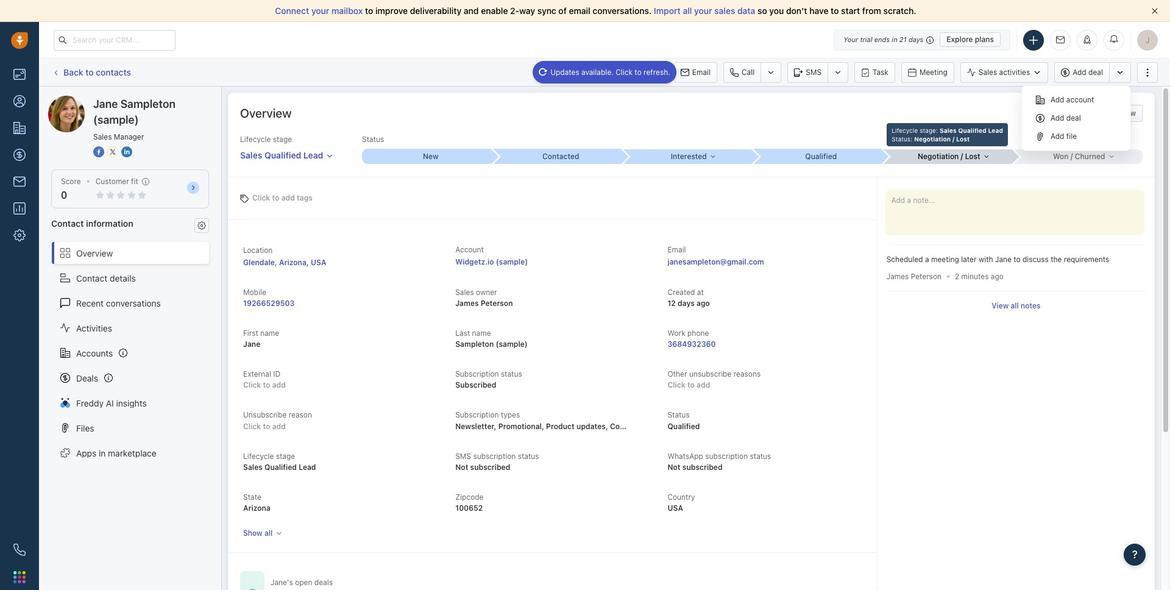 Task type: vqa. For each thing, say whether or not it's contained in the screenshot.


Task type: locate. For each thing, give the bounding box(es) containing it.
1 horizontal spatial james
[[887, 272, 909, 281]]

status for whatsapp subscription status
[[750, 451, 771, 461]]

0 horizontal spatial your
[[311, 5, 329, 16]]

jane's
[[271, 578, 293, 587]]

your left 'sales'
[[694, 5, 712, 16]]

0 vertical spatial lifecycle
[[892, 127, 918, 134]]

not down whatsapp
[[668, 462, 681, 472]]

usa down country
[[668, 503, 683, 513]]

ago inside created at 12 days ago
[[697, 299, 710, 308]]

1 vertical spatial deal
[[1067, 113, 1081, 122]]

0 horizontal spatial name
[[260, 329, 279, 338]]

all
[[683, 5, 692, 16], [1011, 301, 1019, 310], [264, 528, 273, 538]]

lead down reason
[[299, 462, 316, 472]]

back to contacts
[[63, 67, 131, 77]]

apps in marketplace
[[76, 448, 156, 458]]

0 horizontal spatial peterson
[[481, 299, 513, 308]]

all right show
[[264, 528, 273, 538]]

sms subscription status not subscribed
[[455, 451, 539, 472]]

explore plans
[[947, 35, 994, 44]]

mailbox
[[332, 5, 363, 16]]

cell
[[271, 588, 419, 590]]

lifecycle for lifecycle stage: sales qualified lead status: negotiation / lost
[[892, 127, 918, 134]]

score
[[61, 177, 81, 186]]

enable
[[481, 5, 508, 16]]

0 horizontal spatial usa
[[311, 258, 326, 267]]

2 horizontal spatial /
[[1071, 152, 1073, 161]]

(sample) right widgetz.io
[[496, 257, 528, 266]]

add deal up add file
[[1051, 113, 1081, 122]]

deal inside button
[[1089, 68, 1103, 77]]

/ inside button
[[961, 152, 963, 161]]

sales left activities
[[979, 68, 997, 77]]

2 your from the left
[[694, 5, 712, 16]]

1 vertical spatial sms
[[455, 451, 471, 461]]

1 subscription from the top
[[455, 370, 499, 379]]

1 vertical spatial add deal
[[1051, 113, 1081, 122]]

sampleton for jane sampleton (sample) sales manager
[[120, 98, 176, 110]]

1 horizontal spatial all
[[683, 5, 692, 16]]

0 vertical spatial email
[[692, 67, 711, 76]]

1 horizontal spatial days
[[909, 35, 924, 43]]

status up new link
[[362, 135, 384, 144]]

deal up account
[[1089, 68, 1103, 77]]

0 vertical spatial negotiation
[[914, 135, 951, 142]]

subscription right whatsapp
[[705, 451, 748, 461]]

1 subscribed from the left
[[470, 462, 510, 472]]

your
[[311, 5, 329, 16], [694, 5, 712, 16]]

(sample) up subscription status subscribed
[[496, 340, 528, 349]]

click inside unsubscribe reason click to add
[[243, 422, 261, 431]]

sms for sms subscription status not subscribed
[[455, 451, 471, 461]]

sales inside sales owner james peterson
[[455, 288, 474, 297]]

add deal
[[1073, 68, 1103, 77], [1051, 113, 1081, 122]]

add deal up account
[[1073, 68, 1103, 77]]

ago down "at"
[[697, 299, 710, 308]]

(sample) down jane sampleton (sample)
[[93, 113, 139, 126]]

0 horizontal spatial deal
[[1067, 113, 1081, 122]]

email inside email janesampleton@gmail.com
[[668, 245, 686, 254]]

connect your mailbox to improve deliverability and enable 2-way sync of email conversations. import all your sales data so you don't have to start from scratch.
[[275, 5, 916, 16]]

lead up negotiation / lost link on the top of page
[[988, 127, 1003, 134]]

lifecycle for lifecycle stage sales qualified lead
[[243, 451, 274, 461]]

owner
[[476, 288, 497, 297]]

2 horizontal spatial all
[[1011, 301, 1019, 310]]

1 vertical spatial in
[[99, 448, 106, 458]]

lifecycle up the sales qualified lead
[[240, 135, 271, 144]]

2-
[[510, 5, 519, 16]]

negotiation
[[914, 135, 951, 142], [918, 152, 959, 161]]

back
[[63, 67, 83, 77]]

(sample) inside jane sampleton (sample) sales manager
[[93, 113, 139, 126]]

contact information
[[51, 218, 133, 229]]

to inside updates available. click to refresh. link
[[635, 67, 642, 76]]

name inside first name jane
[[260, 329, 279, 338]]

1 horizontal spatial your
[[694, 5, 712, 16]]

customize overview button
[[1049, 105, 1143, 122]]

1 vertical spatial negotiation
[[918, 152, 959, 161]]

(sample) inside account widgetz.io (sample)
[[496, 257, 528, 266]]

ago down scheduled a meeting later with jane to discuss the requirements
[[991, 272, 1004, 281]]

ai
[[106, 398, 114, 408]]

1 horizontal spatial subscription
[[705, 451, 748, 461]]

negotiation down lifecycle stage: sales qualified lead status: negotiation / lost
[[918, 152, 959, 161]]

contact for contact information
[[51, 218, 84, 229]]

subscription inside whatsapp subscription status not subscribed
[[705, 451, 748, 461]]

lead inside lifecycle stage: sales qualified lead status: negotiation / lost
[[988, 127, 1003, 134]]

sampleton down last
[[455, 340, 494, 349]]

last name sampleton (sample)
[[455, 329, 528, 349]]

subscribed
[[455, 381, 496, 390]]

sampleton for jane sampleton (sample)
[[94, 95, 136, 105]]

sales inside lifecycle stage: sales qualified lead status: negotiation / lost
[[940, 127, 957, 134]]

status inside status qualified
[[668, 410, 690, 420]]

james down the scheduled
[[887, 272, 909, 281]]

2 subscription from the top
[[455, 410, 499, 420]]

1 horizontal spatial status
[[668, 410, 690, 420]]

lead
[[988, 127, 1003, 134], [303, 150, 323, 160], [299, 462, 316, 472]]

overview up the contact details
[[76, 248, 113, 258]]

contact up recent
[[76, 273, 107, 283]]

work phone 3684932360
[[668, 329, 716, 349]]

mobile 19266529503
[[243, 288, 295, 308]]

1 vertical spatial subscription
[[455, 410, 499, 420]]

1 your from the left
[[311, 5, 329, 16]]

add inside other unsubscribe reasons click to add
[[697, 381, 710, 390]]

sampleton up manager
[[120, 98, 176, 110]]

not inside whatsapp subscription status not subscribed
[[668, 462, 681, 472]]

jane down contacts
[[93, 98, 118, 110]]

1 vertical spatial lost
[[965, 152, 980, 161]]

what's new image
[[1083, 35, 1092, 44]]

deal down add account
[[1067, 113, 1081, 122]]

lost
[[956, 135, 970, 142], [965, 152, 980, 161]]

lifecycle down unsubscribe reason click to add
[[243, 451, 274, 461]]

jane's open deals
[[271, 578, 333, 587]]

negotiation down stage:
[[914, 135, 951, 142]]

add
[[1073, 68, 1087, 77], [1051, 95, 1065, 104], [1051, 113, 1065, 122], [1051, 132, 1065, 141]]

contact for contact details
[[76, 273, 107, 283]]

subscribed up zipcode
[[470, 462, 510, 472]]

tooltip
[[887, 120, 1008, 146]]

/ down lifecycle stage: sales qualified lead status: negotiation / lost
[[961, 152, 963, 161]]

james down owner
[[455, 299, 479, 308]]

insights
[[116, 398, 147, 408]]

click left tags
[[252, 193, 270, 202]]

0 vertical spatial lead
[[988, 127, 1003, 134]]

not inside sms subscription status not subscribed
[[455, 462, 468, 472]]

subscribed inside whatsapp subscription status not subscribed
[[683, 462, 723, 472]]

view
[[992, 301, 1009, 310]]

all right view
[[1011, 301, 1019, 310]]

lead up tags
[[303, 150, 323, 160]]

add
[[281, 193, 295, 202], [272, 381, 286, 390], [697, 381, 710, 390], [272, 422, 286, 431]]

lead inside lifecycle stage sales qualified lead
[[299, 462, 316, 472]]

1 vertical spatial ago
[[697, 299, 710, 308]]

sampleton inside jane sampleton (sample) sales manager
[[120, 98, 176, 110]]

0 horizontal spatial /
[[953, 135, 955, 142]]

activities
[[76, 323, 112, 333]]

0 vertical spatial lost
[[956, 135, 970, 142]]

connect
[[275, 5, 309, 16]]

0 vertical spatial deal
[[1089, 68, 1103, 77]]

subscription inside sms subscription status not subscribed
[[473, 451, 516, 461]]

sms inside button
[[806, 67, 822, 76]]

subscribed down whatsapp
[[683, 462, 723, 472]]

days right '21'
[[909, 35, 924, 43]]

in left '21'
[[892, 35, 898, 43]]

contact details
[[76, 273, 136, 283]]

all for view all notes
[[1011, 301, 1019, 310]]

sales left manager
[[93, 132, 112, 141]]

0 vertical spatial sms
[[806, 67, 822, 76]]

manager
[[114, 132, 144, 141]]

19266529503 link
[[243, 299, 295, 308]]

zipcode
[[455, 492, 484, 501]]

name inside last name sampleton (sample)
[[472, 329, 491, 338]]

peterson down owner
[[481, 299, 513, 308]]

stage for lifecycle stage
[[273, 135, 292, 144]]

click down external
[[243, 381, 261, 390]]

improve
[[375, 5, 408, 16]]

james
[[887, 272, 909, 281], [455, 299, 479, 308]]

lifecycle up status:
[[892, 127, 918, 134]]

id
[[273, 370, 281, 379]]

updates available. click to refresh. link
[[533, 61, 676, 83]]

/ up negotiation / lost
[[953, 135, 955, 142]]

subscription down subscription types
[[473, 451, 516, 461]]

stage down unsubscribe reason click to add
[[276, 451, 295, 461]]

conversations
[[106, 298, 161, 308]]

janesampleton@gmail.com
[[668, 257, 764, 266]]

lost up negotiation / lost
[[956, 135, 970, 142]]

peterson down a
[[911, 272, 942, 281]]

lead for lifecycle stage sales qualified lead
[[299, 462, 316, 472]]

subscribed
[[470, 462, 510, 472], [683, 462, 723, 472]]

1 horizontal spatial usa
[[668, 503, 683, 513]]

(sample) up manager
[[138, 95, 173, 105]]

send email image
[[1056, 36, 1065, 44]]

lifecycle
[[892, 127, 918, 134], [240, 135, 271, 144], [243, 451, 274, 461]]

1 vertical spatial stage
[[276, 451, 295, 461]]

phone image
[[13, 544, 26, 556]]

usa right arizona,
[[311, 258, 326, 267]]

updates available. click to refresh.
[[550, 67, 670, 76]]

1 vertical spatial email
[[668, 245, 686, 254]]

(sample) for jane sampleton (sample)
[[138, 95, 173, 105]]

call
[[742, 67, 755, 76]]

at
[[697, 288, 704, 297]]

sms inside sms subscription status not subscribed
[[455, 451, 471, 461]]

freshworks switcher image
[[13, 571, 26, 583]]

stage for lifecycle stage sales qualified lead
[[276, 451, 295, 461]]

start
[[841, 5, 860, 16]]

sales owner james peterson
[[455, 288, 513, 308]]

1 subscription from the left
[[473, 451, 516, 461]]

tooltip containing lifecycle stage:
[[887, 120, 1008, 146]]

subscription inside subscription status subscribed
[[455, 370, 499, 379]]

name right last
[[472, 329, 491, 338]]

0 horizontal spatial overview
[[76, 248, 113, 258]]

unsubscribe reason click to add
[[243, 410, 312, 431]]

status inside sms subscription status not subscribed
[[518, 451, 539, 461]]

0 horizontal spatial status
[[362, 135, 384, 144]]

0 vertical spatial in
[[892, 35, 898, 43]]

subscribed for whatsapp
[[683, 462, 723, 472]]

0 vertical spatial overview
[[240, 106, 292, 120]]

0 vertical spatial peterson
[[911, 272, 942, 281]]

state arizona
[[243, 492, 271, 513]]

add inside unsubscribe reason click to add
[[272, 422, 286, 431]]

sync
[[537, 5, 556, 16]]

subscription
[[455, 370, 499, 379], [455, 410, 499, 420]]

0 vertical spatial add deal
[[1073, 68, 1103, 77]]

click
[[616, 67, 633, 76], [252, 193, 270, 202], [243, 381, 261, 390], [668, 381, 686, 390], [243, 422, 261, 431]]

data
[[738, 5, 755, 16]]

0 horizontal spatial days
[[678, 299, 695, 308]]

2 not from the left
[[668, 462, 681, 472]]

1 vertical spatial all
[[1011, 301, 1019, 310]]

call link
[[724, 62, 761, 83]]

/
[[953, 135, 955, 142], [961, 152, 963, 161], [1071, 152, 1073, 161]]

sampleton down contacts
[[94, 95, 136, 105]]

1 horizontal spatial email
[[692, 67, 711, 76]]

0 horizontal spatial email
[[668, 245, 686, 254]]

sales activities
[[979, 68, 1030, 77]]

of
[[559, 5, 567, 16]]

negotiation inside button
[[918, 152, 959, 161]]

1 not from the left
[[455, 462, 468, 472]]

subscription types
[[455, 410, 520, 420]]

lead inside 'sales qualified lead' link
[[303, 150, 323, 160]]

status for sms subscription status
[[518, 451, 539, 461]]

in right apps
[[99, 448, 106, 458]]

add up account
[[1073, 68, 1087, 77]]

0 horizontal spatial ago
[[697, 299, 710, 308]]

0 vertical spatial usa
[[311, 258, 326, 267]]

2 subscribed from the left
[[683, 462, 723, 472]]

1 name from the left
[[260, 329, 279, 338]]

0 horizontal spatial james
[[455, 299, 479, 308]]

sms for sms
[[806, 67, 822, 76]]

email left call 'link'
[[692, 67, 711, 76]]

scheduled
[[887, 255, 923, 264]]

1 vertical spatial peterson
[[481, 299, 513, 308]]

widgetz.io (sample) link
[[455, 257, 528, 266]]

mng settings image
[[197, 221, 206, 230]]

sales
[[979, 68, 997, 77], [940, 127, 957, 134], [93, 132, 112, 141], [240, 150, 262, 160], [455, 288, 474, 297], [243, 462, 263, 472]]

add inside button
[[1073, 68, 1087, 77]]

trial
[[860, 35, 873, 43]]

not up zipcode
[[455, 462, 468, 472]]

status down other
[[668, 410, 690, 420]]

0 vertical spatial status
[[362, 135, 384, 144]]

1 vertical spatial lifecycle
[[240, 135, 271, 144]]

0 vertical spatial stage
[[273, 135, 292, 144]]

jane down back
[[73, 95, 91, 105]]

/ inside button
[[1071, 152, 1073, 161]]

0 horizontal spatial all
[[264, 528, 273, 538]]

name right first
[[260, 329, 279, 338]]

0 vertical spatial subscription
[[455, 370, 499, 379]]

your left mailbox
[[311, 5, 329, 16]]

/ right the won
[[1071, 152, 1073, 161]]

so
[[758, 5, 767, 16]]

0 horizontal spatial subscribed
[[470, 462, 510, 472]]

0 horizontal spatial not
[[455, 462, 468, 472]]

sales right stage:
[[940, 127, 957, 134]]

stage inside lifecycle stage sales qualified lead
[[276, 451, 295, 461]]

click inside external id click to add
[[243, 381, 261, 390]]

created
[[668, 288, 695, 297]]

negotiation / lost button
[[883, 149, 1013, 164]]

interested
[[671, 152, 707, 161]]

0 vertical spatial all
[[683, 5, 692, 16]]

1 vertical spatial usa
[[668, 503, 683, 513]]

subscription up subscribed
[[455, 370, 499, 379]]

click down unsubscribe
[[243, 422, 261, 431]]

1 vertical spatial lead
[[303, 150, 323, 160]]

name
[[260, 329, 279, 338], [472, 329, 491, 338]]

(sample) inside last name sampleton (sample)
[[496, 340, 528, 349]]

100652
[[455, 503, 483, 513]]

not for whatsapp subscription status not subscribed
[[668, 462, 681, 472]]

subscribed inside sms subscription status not subscribed
[[470, 462, 510, 472]]

jane inside jane sampleton (sample) sales manager
[[93, 98, 118, 110]]

1 vertical spatial overview
[[76, 248, 113, 258]]

click down other
[[668, 381, 686, 390]]

status inside whatsapp subscription status not subscribed
[[750, 451, 771, 461]]

overview
[[240, 106, 292, 120], [76, 248, 113, 258]]

2 subscription from the left
[[705, 451, 748, 461]]

scratch.
[[884, 5, 916, 16]]

all right import
[[683, 5, 692, 16]]

1 vertical spatial status
[[668, 410, 690, 420]]

email up janesampleton@gmail.com on the top
[[668, 245, 686, 254]]

1 horizontal spatial /
[[961, 152, 963, 161]]

subscription
[[473, 451, 516, 461], [705, 451, 748, 461]]

email inside button
[[692, 67, 711, 76]]

contact down 0
[[51, 218, 84, 229]]

with
[[979, 255, 993, 264]]

click right available.
[[616, 67, 633, 76]]

stage up 'sales qualified lead' link
[[273, 135, 292, 144]]

2 vertical spatial all
[[264, 528, 273, 538]]

1 horizontal spatial name
[[472, 329, 491, 338]]

add inside external id click to add
[[272, 381, 286, 390]]

0 vertical spatial contact
[[51, 218, 84, 229]]

2 vertical spatial lead
[[299, 462, 316, 472]]

usa inside the country usa
[[668, 503, 683, 513]]

status inside subscription status subscribed
[[501, 370, 522, 379]]

2 vertical spatial lifecycle
[[243, 451, 274, 461]]

contact
[[51, 218, 84, 229], [76, 273, 107, 283]]

1 vertical spatial james
[[455, 299, 479, 308]]

subscription down subscribed
[[455, 410, 499, 420]]

subscription for sms
[[473, 451, 516, 461]]

lost down lifecycle stage: sales qualified lead status: negotiation / lost
[[965, 152, 980, 161]]

won
[[1053, 152, 1069, 161]]

1 horizontal spatial subscribed
[[683, 462, 723, 472]]

phone element
[[7, 538, 32, 562]]

0 horizontal spatial sms
[[455, 451, 471, 461]]

lifecycle inside lifecycle stage sales qualified lead
[[243, 451, 274, 461]]

overview up 'lifecycle stage'
[[240, 106, 292, 120]]

1 vertical spatial days
[[678, 299, 695, 308]]

sales left owner
[[455, 288, 474, 297]]

in
[[892, 35, 898, 43], [99, 448, 106, 458]]

1 horizontal spatial not
[[668, 462, 681, 472]]

1 horizontal spatial ago
[[991, 272, 1004, 281]]

peterson
[[911, 272, 942, 281], [481, 299, 513, 308]]

sales up state
[[243, 462, 263, 472]]

days down the created
[[678, 299, 695, 308]]

unsubscribe
[[689, 370, 732, 379]]

sales inside lifecycle stage sales qualified lead
[[243, 462, 263, 472]]

sales inside jane sampleton (sample) sales manager
[[93, 132, 112, 141]]

jane down first
[[243, 340, 260, 349]]

lost inside lifecycle stage: sales qualified lead status: negotiation / lost
[[956, 135, 970, 142]]

1 horizontal spatial deal
[[1089, 68, 1103, 77]]

location
[[243, 246, 273, 255]]

0 horizontal spatial subscription
[[473, 451, 516, 461]]

notes
[[1021, 301, 1041, 310]]

stage
[[273, 135, 292, 144], [276, 451, 295, 461]]

accounts
[[76, 348, 113, 358]]

lifecycle inside lifecycle stage: sales qualified lead status: negotiation / lost
[[892, 127, 918, 134]]

2 name from the left
[[472, 329, 491, 338]]

1 horizontal spatial sms
[[806, 67, 822, 76]]

customize overview
[[1067, 108, 1136, 118]]

1 vertical spatial contact
[[76, 273, 107, 283]]



Task type: describe. For each thing, give the bounding box(es) containing it.
james inside sales owner james peterson
[[455, 299, 479, 308]]

won / churned button
[[1013, 149, 1143, 164]]

add left the file
[[1051, 132, 1065, 141]]

zipcode 100652
[[455, 492, 484, 513]]

reason
[[289, 410, 312, 420]]

updates
[[550, 67, 579, 76]]

1 horizontal spatial in
[[892, 35, 898, 43]]

usa inside location glendale, arizona, usa
[[311, 258, 326, 267]]

available.
[[582, 67, 614, 76]]

add deal button
[[1055, 62, 1109, 83]]

Search your CRM... text field
[[54, 30, 176, 50]]

reasons
[[734, 370, 761, 379]]

/ inside lifecycle stage: sales qualified lead status: negotiation / lost
[[953, 135, 955, 142]]

have
[[810, 5, 829, 16]]

to inside back to contacts link
[[85, 67, 94, 77]]

0 vertical spatial days
[[909, 35, 924, 43]]

lead for lifecycle stage: sales qualified lead status: negotiation / lost
[[988, 127, 1003, 134]]

2
[[955, 272, 960, 281]]

0 vertical spatial james
[[887, 272, 909, 281]]

container_wx8msf4aqz5i3rn1 image
[[246, 589, 258, 590]]

glendale,
[[243, 258, 277, 267]]

deals
[[314, 578, 333, 587]]

conversations.
[[593, 5, 652, 16]]

marketplace
[[108, 448, 156, 458]]

back to contacts link
[[51, 63, 132, 82]]

/ for negotiation
[[961, 152, 963, 161]]

you
[[769, 5, 784, 16]]

0 horizontal spatial in
[[99, 448, 106, 458]]

1 horizontal spatial peterson
[[911, 272, 942, 281]]

task button
[[855, 62, 895, 83]]

sales down 'lifecycle stage'
[[240, 150, 262, 160]]

minutes
[[962, 272, 989, 281]]

to inside unsubscribe reason click to add
[[263, 422, 270, 431]]

qualified inside lifecycle stage: sales qualified lead status: negotiation / lost
[[958, 127, 987, 134]]

to inside external id click to add
[[263, 381, 270, 390]]

(sample) for jane sampleton (sample) sales manager
[[93, 113, 139, 126]]

click for reason
[[243, 422, 261, 431]]

show
[[243, 528, 262, 538]]

status:
[[892, 135, 913, 142]]

whatsapp
[[668, 451, 703, 461]]

3684932360 link
[[668, 340, 716, 349]]

call button
[[724, 62, 761, 83]]

click for id
[[243, 381, 261, 390]]

click inside other unsubscribe reasons click to add
[[668, 381, 686, 390]]

score 0
[[61, 177, 81, 201]]

/ for won
[[1071, 152, 1073, 161]]

account
[[455, 245, 484, 254]]

meeting button
[[901, 62, 954, 83]]

interested button
[[622, 149, 752, 164]]

account widgetz.io (sample)
[[455, 245, 528, 266]]

arizona
[[243, 503, 271, 513]]

country usa
[[668, 492, 695, 513]]

2 minutes ago
[[955, 272, 1004, 281]]

a
[[925, 255, 929, 264]]

name for last name
[[472, 329, 491, 338]]

meeting
[[931, 255, 959, 264]]

won / churned
[[1053, 152, 1105, 161]]

subscribed for sms
[[470, 462, 510, 472]]

subscription for subscription status subscribed
[[455, 370, 499, 379]]

lifecycle stage sales qualified lead
[[243, 451, 316, 472]]

(sample) for account widgetz.io (sample)
[[496, 257, 528, 266]]

location glendale, arizona, usa
[[243, 246, 326, 267]]

requirements
[[1064, 255, 1110, 264]]

negotiation inside lifecycle stage: sales qualified lead status: negotiation / lost
[[914, 135, 951, 142]]

details
[[110, 273, 136, 283]]

view all notes link
[[992, 301, 1041, 311]]

subscription for whatsapp
[[705, 451, 748, 461]]

1 horizontal spatial overview
[[240, 106, 292, 120]]

subscription status subscribed
[[455, 370, 522, 390]]

last
[[455, 329, 470, 338]]

whatsapp subscription status not subscribed
[[668, 451, 771, 472]]

email button
[[674, 62, 717, 83]]

lost inside button
[[965, 152, 980, 161]]

arizona,
[[279, 258, 309, 267]]

to inside other unsubscribe reasons click to add
[[687, 381, 695, 390]]

customer fit
[[96, 177, 138, 186]]

task
[[873, 67, 889, 76]]

status for status qualified
[[668, 410, 690, 420]]

freddy ai insights
[[76, 398, 147, 408]]

deals
[[76, 373, 98, 383]]

email for email janesampleton@gmail.com
[[668, 245, 686, 254]]

won / churned link
[[1013, 149, 1143, 164]]

add file
[[1051, 132, 1077, 141]]

new
[[423, 152, 439, 161]]

peterson inside sales owner james peterson
[[481, 299, 513, 308]]

0 vertical spatial ago
[[991, 272, 1004, 281]]

freddy
[[76, 398, 104, 408]]

first
[[243, 329, 258, 338]]

subscription for subscription types
[[455, 410, 499, 420]]

click for available.
[[616, 67, 633, 76]]

explore plans link
[[940, 32, 1001, 47]]

customize
[[1067, 108, 1103, 118]]

12
[[668, 299, 676, 308]]

email janesampleton@gmail.com
[[668, 245, 764, 266]]

close image
[[1152, 8, 1158, 14]]

churned
[[1075, 152, 1105, 161]]

activities
[[999, 68, 1030, 77]]

days inside created at 12 days ago
[[678, 299, 695, 308]]

contacted link
[[492, 149, 622, 164]]

later
[[961, 255, 977, 264]]

status for status
[[362, 135, 384, 144]]

other
[[668, 370, 687, 379]]

country
[[668, 492, 695, 501]]

add left account
[[1051, 95, 1065, 104]]

import all your sales data link
[[654, 5, 758, 16]]

add up add file
[[1051, 113, 1065, 122]]

files
[[76, 423, 94, 433]]

and
[[464, 5, 479, 16]]

external
[[243, 370, 271, 379]]

qualified inside lifecycle stage sales qualified lead
[[265, 462, 297, 472]]

information
[[86, 218, 133, 229]]

contacted
[[542, 152, 579, 161]]

jane inside first name jane
[[243, 340, 260, 349]]

jane right with
[[995, 255, 1012, 264]]

mobile
[[243, 288, 266, 297]]

janesampleton@gmail.com link
[[668, 256, 764, 268]]

stage:
[[920, 127, 938, 134]]

don't
[[786, 5, 807, 16]]

negotiation / lost link
[[883, 149, 1013, 164]]

name for first name
[[260, 329, 279, 338]]

sales qualified lead
[[240, 150, 323, 160]]

view all notes
[[992, 301, 1041, 310]]

sampleton inside last name sampleton (sample)
[[455, 340, 494, 349]]

all for show all
[[264, 528, 273, 538]]

add deal inside button
[[1073, 68, 1103, 77]]

lifecycle for lifecycle stage
[[240, 135, 271, 144]]

customer
[[96, 177, 129, 186]]

interested link
[[622, 149, 752, 164]]

deliverability
[[410, 5, 462, 16]]

not for sms subscription status not subscribed
[[455, 462, 468, 472]]

unsubscribe
[[243, 410, 287, 420]]

email for email
[[692, 67, 711, 76]]

lifecycle stage
[[240, 135, 292, 144]]



